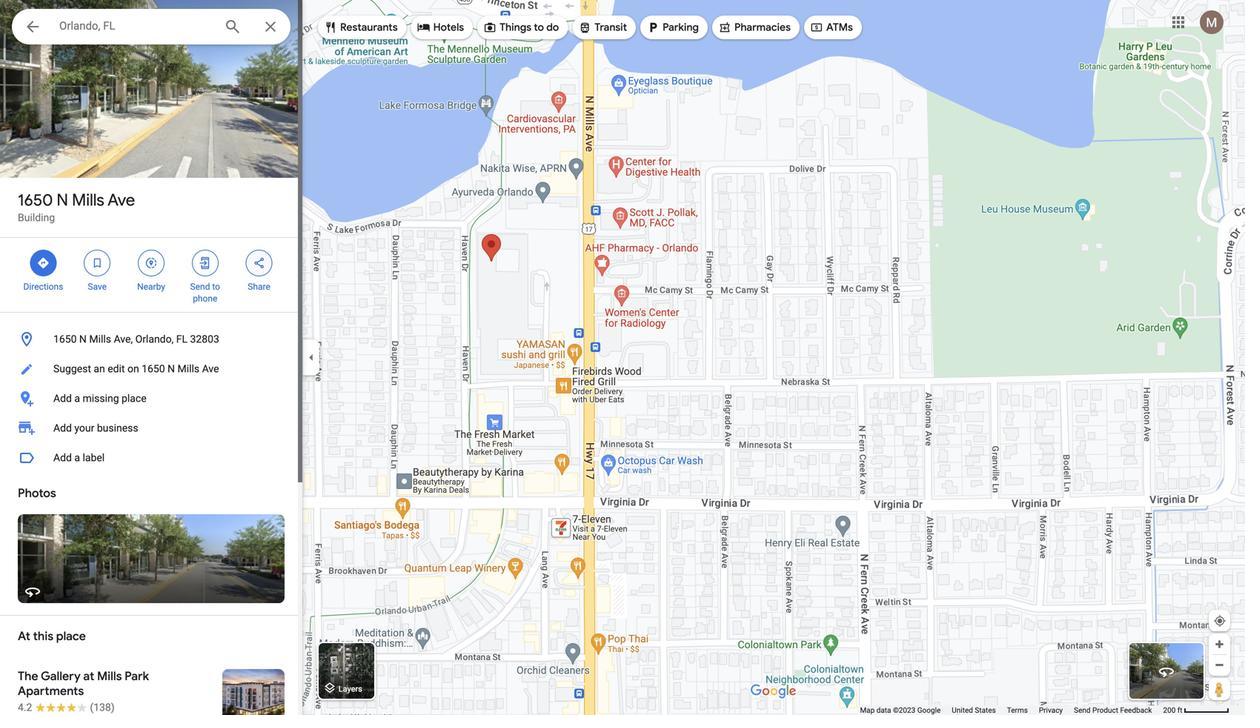 Task type: locate. For each thing, give the bounding box(es) containing it.
this
[[33, 629, 53, 644]]

1650 n mills ave building
[[18, 190, 135, 224]]

show your location image
[[1213, 615, 1227, 628]]

footer containing map data ©2023 google
[[860, 706, 1163, 715]]

add a missing place button
[[0, 384, 302, 414]]

1 vertical spatial 1650
[[53, 333, 77, 345]]

2 horizontal spatial n
[[168, 363, 175, 375]]

1 vertical spatial send
[[1074, 706, 1091, 715]]

0 horizontal spatial to
[[212, 282, 220, 292]]

1 horizontal spatial send
[[1074, 706, 1091, 715]]

0 horizontal spatial ave
[[108, 190, 135, 211]]

google maps element
[[0, 0, 1245, 715]]

send inside send to phone
[[190, 282, 210, 292]]

at
[[18, 629, 30, 644]]

1 horizontal spatial 1650
[[53, 333, 77, 345]]

add
[[53, 392, 72, 405], [53, 422, 72, 434], [53, 452, 72, 464]]

place down on
[[122, 392, 146, 405]]

mills right at
[[97, 669, 122, 684]]

ave
[[108, 190, 135, 211], [202, 363, 219, 375]]

None field
[[59, 17, 212, 35]]

1 horizontal spatial n
[[79, 333, 87, 345]]

add left your
[[53, 422, 72, 434]]

a left missing
[[74, 392, 80, 405]]

0 vertical spatial to
[[534, 21, 544, 34]]

mills down fl
[[178, 363, 199, 375]]

2 vertical spatial add
[[53, 452, 72, 464]]

add your business
[[53, 422, 138, 434]]

1650
[[18, 190, 53, 211], [53, 333, 77, 345], [142, 363, 165, 375]]

32803
[[190, 333, 219, 345]]

add for add a label
[[53, 452, 72, 464]]

 pharmacies
[[718, 19, 791, 36]]

orlando,
[[135, 333, 174, 345]]

0 vertical spatial n
[[57, 190, 68, 211]]

place
[[122, 392, 146, 405], [56, 629, 86, 644]]

add down suggest
[[53, 392, 72, 405]]

1 horizontal spatial place
[[122, 392, 146, 405]]

0 horizontal spatial send
[[190, 282, 210, 292]]

footer
[[860, 706, 1163, 715]]

mills left ave,
[[89, 333, 111, 345]]

terms
[[1007, 706, 1028, 715]]

1650 for ave
[[18, 190, 53, 211]]

add a missing place
[[53, 392, 146, 405]]

add for add your business
[[53, 422, 72, 434]]

a left label
[[74, 452, 80, 464]]

fl
[[176, 333, 188, 345]]

parking
[[663, 21, 699, 34]]

to left 'do'
[[534, 21, 544, 34]]

1 vertical spatial to
[[212, 282, 220, 292]]

on
[[127, 363, 139, 375]]

united states button
[[952, 706, 996, 715]]

1 vertical spatial n
[[79, 333, 87, 345]]

n for ave,
[[79, 333, 87, 345]]

google
[[917, 706, 941, 715]]

1650 up suggest
[[53, 333, 77, 345]]

0 vertical spatial send
[[190, 282, 210, 292]]

your
[[74, 422, 94, 434]]

transit
[[595, 21, 627, 34]]

restaurants
[[340, 21, 398, 34]]

1 vertical spatial ave
[[202, 363, 219, 375]]

feedback
[[1120, 706, 1152, 715]]

1650 inside 1650 n mills ave building
[[18, 190, 53, 211]]

collapse side panel image
[[303, 350, 319, 366]]

2 add from the top
[[53, 422, 72, 434]]

atms
[[826, 21, 853, 34]]

missing
[[83, 392, 119, 405]]

0 horizontal spatial n
[[57, 190, 68, 211]]

0 vertical spatial ave
[[108, 190, 135, 211]]

place inside button
[[122, 392, 146, 405]]

2 horizontal spatial 1650
[[142, 363, 165, 375]]

label
[[83, 452, 105, 464]]

united states
[[952, 706, 996, 715]]

1650 up building
[[18, 190, 53, 211]]

mills up 
[[72, 190, 104, 211]]

send for send to phone
[[190, 282, 210, 292]]

3 add from the top
[[53, 452, 72, 464]]

data
[[877, 706, 891, 715]]

1 a from the top
[[74, 392, 80, 405]]

1 add from the top
[[53, 392, 72, 405]]

to
[[534, 21, 544, 34], [212, 282, 220, 292]]

n inside 1650 n mills ave building
[[57, 190, 68, 211]]

suggest an edit on 1650 n mills ave
[[53, 363, 219, 375]]

2 vertical spatial 1650
[[142, 363, 165, 375]]

send left product
[[1074, 706, 1091, 715]]

send up phone on the top of page
[[190, 282, 210, 292]]

0 vertical spatial place
[[122, 392, 146, 405]]

mills
[[72, 190, 104, 211], [89, 333, 111, 345], [178, 363, 199, 375], [97, 669, 122, 684]]

place right this
[[56, 629, 86, 644]]

n
[[57, 190, 68, 211], [79, 333, 87, 345], [168, 363, 175, 375]]

send
[[190, 282, 210, 292], [1074, 706, 1091, 715]]

1650 right on
[[142, 363, 165, 375]]

to inside  things to do
[[534, 21, 544, 34]]

0 vertical spatial add
[[53, 392, 72, 405]]

0 horizontal spatial place
[[56, 629, 86, 644]]

none field inside orlando, fl field
[[59, 17, 212, 35]]

2 a from the top
[[74, 452, 80, 464]]

1650 n mills ave main content
[[0, 0, 302, 715]]

privacy
[[1039, 706, 1063, 715]]

send inside button
[[1074, 706, 1091, 715]]

ft
[[1178, 706, 1183, 715]]

a
[[74, 392, 80, 405], [74, 452, 80, 464]]

zoom out image
[[1214, 660, 1225, 671]]

footer inside google maps element
[[860, 706, 1163, 715]]


[[24, 16, 42, 37]]

street view image
[[1158, 663, 1176, 680]]

send to phone
[[190, 282, 220, 304]]

1 vertical spatial place
[[56, 629, 86, 644]]

0 vertical spatial a
[[74, 392, 80, 405]]

park
[[125, 669, 149, 684]]

privacy button
[[1039, 706, 1063, 715]]

1 vertical spatial add
[[53, 422, 72, 434]]

add a label
[[53, 452, 105, 464]]

zoom in image
[[1214, 639, 1225, 650]]

 button
[[12, 9, 53, 47]]

business
[[97, 422, 138, 434]]

suggest
[[53, 363, 91, 375]]

edit
[[108, 363, 125, 375]]

200 ft
[[1163, 706, 1183, 715]]

200 ft button
[[1163, 706, 1230, 715]]

1 vertical spatial a
[[74, 452, 80, 464]]

©2023
[[893, 706, 916, 715]]

hotels
[[433, 21, 464, 34]]

send product feedback
[[1074, 706, 1152, 715]]

a for label
[[74, 452, 80, 464]]

1 horizontal spatial ave
[[202, 363, 219, 375]]

0 horizontal spatial 1650
[[18, 190, 53, 211]]

a for missing
[[74, 392, 80, 405]]

to up phone on the top of page
[[212, 282, 220, 292]]

the gallery at mills park apartments
[[18, 669, 149, 699]]

 search field
[[12, 9, 291, 47]]

 things to do
[[483, 19, 559, 36]]

suggest an edit on 1650 n mills ave button
[[0, 354, 302, 384]]

1 horizontal spatial to
[[534, 21, 544, 34]]

add your business link
[[0, 414, 302, 443]]

0 vertical spatial 1650
[[18, 190, 53, 211]]

add left label
[[53, 452, 72, 464]]

pharmacies
[[735, 21, 791, 34]]



Task type: describe. For each thing, give the bounding box(es) containing it.
product
[[1093, 706, 1119, 715]]

building
[[18, 212, 55, 224]]

4.2 stars 138 reviews image
[[18, 700, 115, 715]]


[[646, 19, 660, 36]]

(138)
[[90, 702, 115, 714]]


[[417, 19, 430, 36]]


[[718, 19, 732, 36]]

send product feedback button
[[1074, 706, 1152, 715]]

200
[[1163, 706, 1176, 715]]


[[145, 255, 158, 271]]

directions
[[23, 282, 63, 292]]

ave inside button
[[202, 363, 219, 375]]

things
[[500, 21, 532, 34]]

add a label button
[[0, 443, 302, 473]]

ave inside 1650 n mills ave building
[[108, 190, 135, 211]]

Orlando, FL field
[[12, 9, 291, 44]]

1650 n mills ave, orlando, fl 32803 button
[[0, 325, 302, 354]]

2 vertical spatial n
[[168, 363, 175, 375]]

layers
[[339, 684, 362, 694]]

 transit
[[578, 19, 627, 36]]

 atms
[[810, 19, 853, 36]]

share
[[248, 282, 270, 292]]

show street view coverage image
[[1209, 678, 1230, 700]]

the
[[18, 669, 38, 684]]

to inside send to phone
[[212, 282, 220, 292]]

nearby
[[137, 282, 165, 292]]


[[37, 255, 50, 271]]

mills inside 1650 n mills ave, orlando, fl 32803 button
[[89, 333, 111, 345]]

 hotels
[[417, 19, 464, 36]]

google account: madeline spawn  
(madeline.spawn@adept.ai) image
[[1200, 10, 1224, 34]]


[[483, 19, 497, 36]]


[[91, 255, 104, 271]]

1650 n mills ave, orlando, fl 32803
[[53, 333, 219, 345]]

send for send product feedback
[[1074, 706, 1091, 715]]

states
[[975, 706, 996, 715]]

mills inside suggest an edit on 1650 n mills ave button
[[178, 363, 199, 375]]

add for add a missing place
[[53, 392, 72, 405]]

mills inside 1650 n mills ave building
[[72, 190, 104, 211]]

an
[[94, 363, 105, 375]]

terms button
[[1007, 706, 1028, 715]]


[[324, 19, 337, 36]]

ave,
[[114, 333, 133, 345]]

do
[[546, 21, 559, 34]]

phone
[[193, 294, 217, 304]]


[[810, 19, 823, 36]]

1650 for ave,
[[53, 333, 77, 345]]

at
[[83, 669, 94, 684]]

actions for 1650 n mills ave region
[[0, 238, 302, 312]]

4.2
[[18, 702, 32, 714]]

 parking
[[646, 19, 699, 36]]

 restaurants
[[324, 19, 398, 36]]


[[252, 255, 266, 271]]

apartments
[[18, 684, 84, 699]]

map data ©2023 google
[[860, 706, 941, 715]]


[[578, 19, 592, 36]]

at this place
[[18, 629, 86, 644]]

map
[[860, 706, 875, 715]]

gallery
[[41, 669, 81, 684]]

photos
[[18, 486, 56, 501]]

mills inside the gallery at mills park apartments
[[97, 669, 122, 684]]

save
[[88, 282, 107, 292]]


[[199, 255, 212, 271]]

n for ave
[[57, 190, 68, 211]]

united
[[952, 706, 973, 715]]



Task type: vqa. For each thing, say whether or not it's contained in the screenshot.
left N
yes



